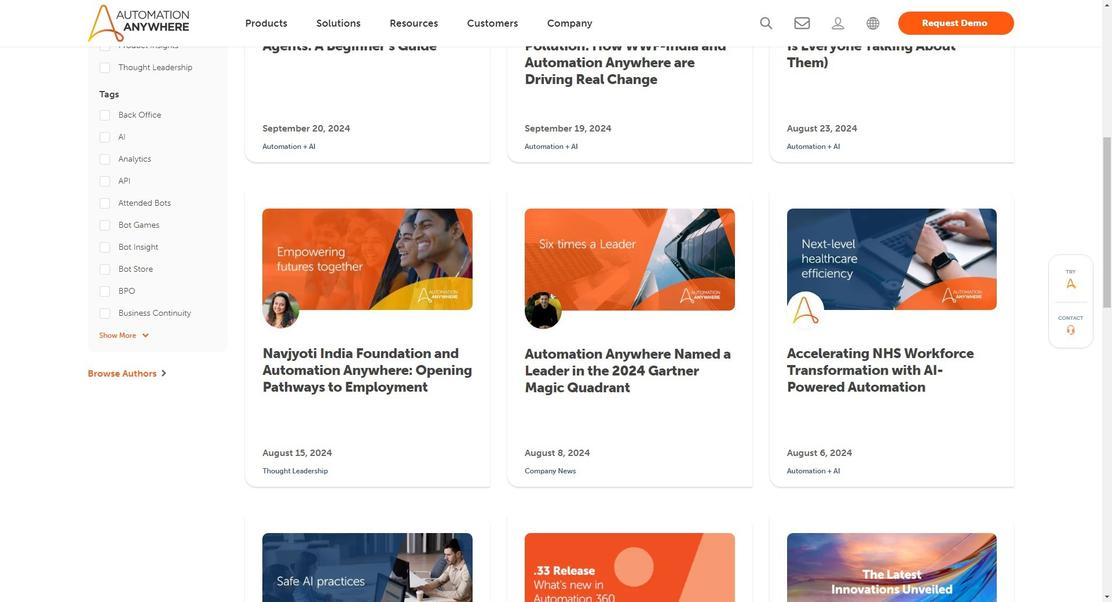 Task type: describe. For each thing, give the bounding box(es) containing it.
language selector image
[[866, 15, 882, 31]]

contact image
[[1068, 325, 1076, 335]]

automation anywhere image
[[1067, 279, 1077, 288]]

search image
[[759, 15, 775, 31]]

automation anywhere staff image
[[788, 292, 825, 329]]

automation anywhere named a leader in the 2024 gartner magic quadrant image
[[525, 209, 735, 311]]

neeti mehta image
[[263, 292, 300, 329]]

login image
[[831, 15, 847, 31]]

navjyoti india foundation and automation anywhere: opening pathways to employment image
[[263, 209, 473, 310]]

here's every product innovation announced at imagine 2024 (and even a few that weren't!) image
[[788, 533, 998, 602]]

responsible ai: innovation and governance together to drive success image
[[263, 533, 473, 602]]



Task type: vqa. For each thing, say whether or not it's contained in the screenshot.
2nd the Neeti Mehta Image from the bottom
no



Task type: locate. For each thing, give the bounding box(es) containing it.
5 standout ai-powered innovations in automation 360 v.33 image
[[525, 533, 735, 602]]

support image
[[795, 15, 811, 31]]

adi image
[[525, 292, 562, 329]]

automation anywhere image
[[88, 4, 192, 42]]

accelerating nhs workforce transformation with ai-powered automation image
[[788, 209, 998, 310]]



